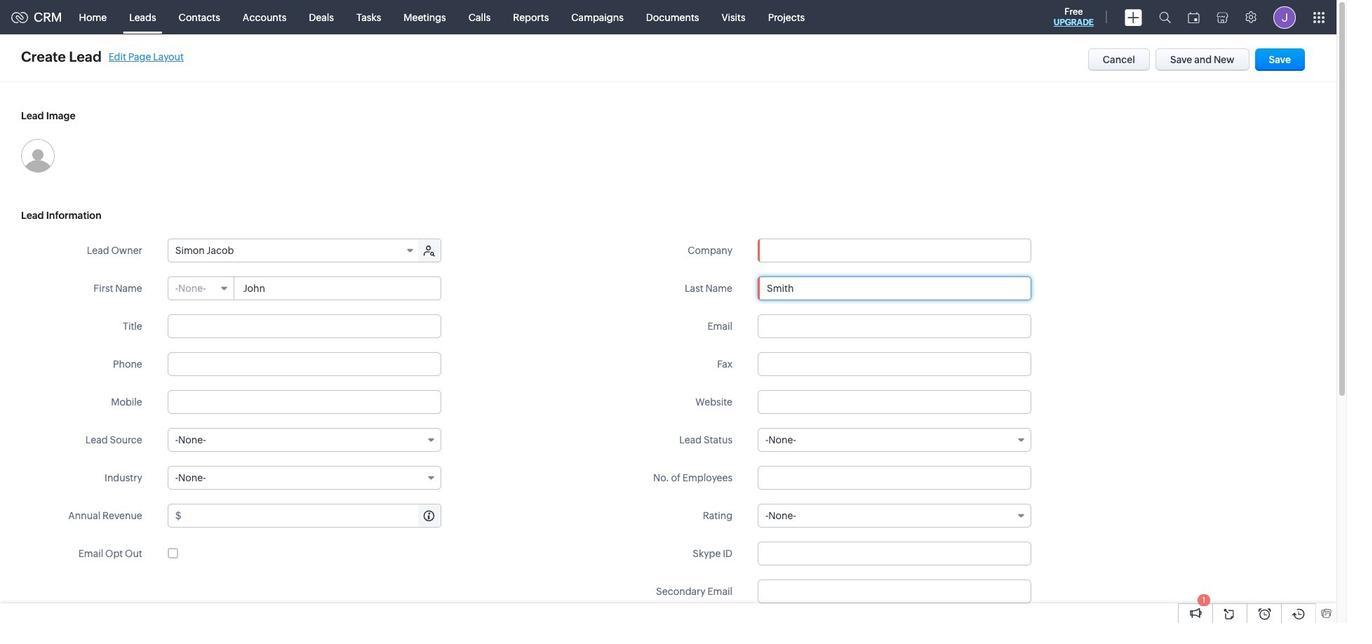 Task type: locate. For each thing, give the bounding box(es) containing it.
None field
[[168, 239, 420, 262], [759, 239, 1031, 262], [168, 277, 234, 300], [168, 428, 441, 452], [758, 428, 1032, 452], [168, 466, 441, 490], [758, 504, 1032, 528], [168, 239, 420, 262], [759, 239, 1031, 262], [168, 277, 234, 300], [168, 428, 441, 452], [758, 428, 1032, 452], [168, 466, 441, 490], [758, 504, 1032, 528]]

logo image
[[11, 12, 28, 23]]

calendar image
[[1188, 12, 1200, 23]]

create menu element
[[1117, 0, 1151, 34]]

None text field
[[758, 277, 1032, 300], [235, 277, 441, 300], [168, 314, 441, 338], [758, 314, 1032, 338], [168, 352, 441, 376], [758, 542, 1032, 566], [758, 580, 1032, 604], [758, 277, 1032, 300], [235, 277, 441, 300], [168, 314, 441, 338], [758, 314, 1032, 338], [168, 352, 441, 376], [758, 542, 1032, 566], [758, 580, 1032, 604]]

None text field
[[759, 239, 1031, 262], [758, 352, 1032, 376], [168, 390, 441, 414], [758, 390, 1032, 414], [758, 466, 1032, 490], [184, 505, 441, 527], [759, 239, 1031, 262], [758, 352, 1032, 376], [168, 390, 441, 414], [758, 390, 1032, 414], [758, 466, 1032, 490], [184, 505, 441, 527]]



Task type: vqa. For each thing, say whether or not it's contained in the screenshot.
'field'
yes



Task type: describe. For each thing, give the bounding box(es) containing it.
profile element
[[1265, 0, 1305, 34]]

profile image
[[1274, 6, 1296, 28]]

create menu image
[[1125, 9, 1143, 26]]

image image
[[21, 139, 55, 173]]

search image
[[1159, 11, 1171, 23]]

search element
[[1151, 0, 1180, 34]]



